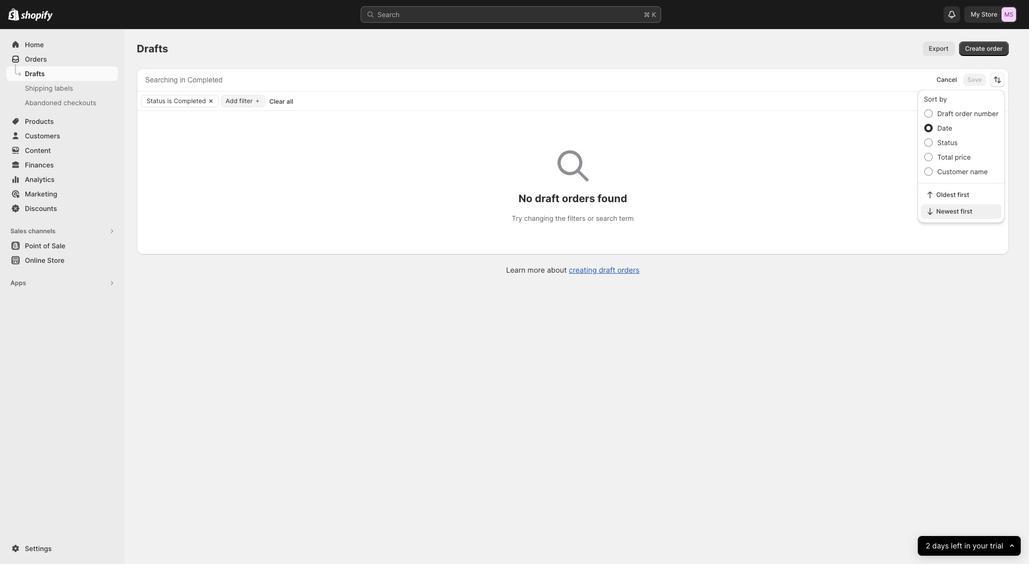 Task type: describe. For each thing, give the bounding box(es) containing it.
add
[[226, 97, 238, 105]]

online
[[25, 256, 45, 264]]

shipping
[[25, 84, 53, 92]]

analytics link
[[6, 172, 118, 187]]

2
[[926, 541, 931, 550]]

labels
[[55, 84, 73, 92]]

analytics
[[25, 175, 55, 184]]

more
[[528, 265, 545, 274]]

total
[[938, 153, 954, 161]]

status is completed
[[147, 97, 206, 105]]

abandoned checkouts
[[25, 99, 96, 107]]

⌘ k
[[644, 10, 657, 19]]

content
[[25, 146, 51, 155]]

creating
[[569, 265, 597, 274]]

newest
[[937, 207, 960, 215]]

order for draft
[[956, 109, 973, 118]]

content link
[[6, 143, 118, 158]]

finances
[[25, 161, 54, 169]]

marketing
[[25, 190, 57, 198]]

customer
[[938, 167, 969, 176]]

checkouts
[[64, 99, 96, 107]]

search
[[378, 10, 400, 19]]

finances link
[[6, 158, 118, 172]]

shipping labels link
[[6, 81, 118, 95]]

point of sale link
[[6, 239, 118, 253]]

first for oldest first
[[958, 191, 970, 199]]

settings
[[25, 544, 52, 553]]

status is completed button
[[142, 95, 206, 107]]

products link
[[6, 114, 118, 129]]

price
[[956, 153, 971, 161]]

create order
[[966, 45, 1003, 52]]

1 vertical spatial draft
[[599, 265, 616, 274]]

empty search results image
[[558, 150, 589, 181]]

newest first button
[[921, 204, 1002, 219]]

sales
[[10, 227, 27, 235]]

k
[[652, 10, 657, 19]]

1 horizontal spatial shopify image
[[21, 11, 53, 21]]

name
[[971, 167, 988, 176]]

export button
[[923, 41, 955, 56]]

add filter button
[[221, 95, 265, 107]]

by
[[940, 95, 948, 103]]

store for my store
[[982, 10, 998, 18]]

point
[[25, 242, 41, 250]]

home link
[[6, 37, 118, 52]]

export
[[929, 45, 949, 52]]

no
[[519, 192, 533, 205]]

changing
[[524, 214, 554, 222]]

store for online store
[[47, 256, 65, 264]]

date
[[938, 124, 953, 132]]

clear all button
[[265, 95, 298, 108]]

apps
[[10, 279, 26, 287]]

point of sale button
[[0, 239, 124, 253]]

sales channels
[[10, 227, 56, 235]]

draft
[[938, 109, 954, 118]]

draft order number
[[938, 109, 999, 118]]

1 horizontal spatial drafts
[[137, 43, 168, 55]]

shipping labels
[[25, 84, 73, 92]]

settings link
[[6, 541, 118, 556]]

0 vertical spatial draft
[[535, 192, 560, 205]]

1 vertical spatial orders
[[618, 265, 640, 274]]

first for newest first
[[961, 207, 973, 215]]

total price
[[938, 153, 971, 161]]



Task type: locate. For each thing, give the bounding box(es) containing it.
2 days left in your trial button
[[918, 536, 1021, 556]]

marketing link
[[6, 187, 118, 201]]

customers
[[25, 132, 60, 140]]

sale
[[52, 242, 65, 250]]

1 horizontal spatial status
[[938, 138, 958, 147]]

my store
[[971, 10, 998, 18]]

add filter
[[226, 97, 253, 105]]

first inside oldest first button
[[958, 191, 970, 199]]

clear
[[269, 97, 285, 105]]

channels
[[28, 227, 56, 235]]

status left is
[[147, 97, 166, 105]]

your
[[973, 541, 989, 550]]

status for status is completed
[[147, 97, 166, 105]]

orders
[[562, 192, 596, 205], [618, 265, 640, 274]]

left
[[951, 541, 963, 550]]

sort
[[924, 95, 938, 103]]

orders right creating
[[618, 265, 640, 274]]

first down oldest first button
[[961, 207, 973, 215]]

apps button
[[6, 276, 118, 290]]

0 horizontal spatial order
[[956, 109, 973, 118]]

term
[[620, 214, 634, 222]]

sort by
[[924, 95, 948, 103]]

0 vertical spatial first
[[958, 191, 970, 199]]

my store image
[[1002, 7, 1017, 22]]

about
[[547, 265, 567, 274]]

status inside dropdown button
[[147, 97, 166, 105]]

0 horizontal spatial draft
[[535, 192, 560, 205]]

customer name
[[938, 167, 988, 176]]

1 horizontal spatial orders
[[618, 265, 640, 274]]

trial
[[991, 541, 1004, 550]]

1 vertical spatial first
[[961, 207, 973, 215]]

discounts link
[[6, 201, 118, 216]]

first inside newest first button
[[961, 207, 973, 215]]

draft right creating
[[599, 265, 616, 274]]

0 vertical spatial order
[[987, 45, 1003, 52]]

point of sale
[[25, 242, 65, 250]]

discounts
[[25, 204, 57, 213]]

0 vertical spatial orders
[[562, 192, 596, 205]]

store inside button
[[47, 256, 65, 264]]

1 horizontal spatial store
[[982, 10, 998, 18]]

store right the my
[[982, 10, 998, 18]]

0 horizontal spatial drafts
[[25, 69, 45, 78]]

1 vertical spatial store
[[47, 256, 65, 264]]

learn
[[506, 265, 526, 274]]

number
[[975, 109, 999, 118]]

orders link
[[6, 52, 118, 66]]

home
[[25, 40, 44, 49]]

Searching in Completed field
[[142, 73, 910, 87]]

shopify image
[[8, 8, 19, 21], [21, 11, 53, 21]]

0 horizontal spatial store
[[47, 256, 65, 264]]

online store
[[25, 256, 65, 264]]

0 horizontal spatial shopify image
[[8, 8, 19, 21]]

0 vertical spatial drafts
[[137, 43, 168, 55]]

1 horizontal spatial draft
[[599, 265, 616, 274]]

orders
[[25, 55, 47, 63]]

or
[[588, 214, 594, 222]]

first
[[958, 191, 970, 199], [961, 207, 973, 215]]

order inside "link"
[[987, 45, 1003, 52]]

abandoned checkouts link
[[6, 95, 118, 110]]

filter
[[239, 97, 253, 105]]

try
[[512, 214, 523, 222]]

first up newest first button
[[958, 191, 970, 199]]

order right create at the top of the page
[[987, 45, 1003, 52]]

days
[[933, 541, 949, 550]]

products
[[25, 117, 54, 125]]

0 vertical spatial store
[[982, 10, 998, 18]]

clear all
[[269, 97, 293, 105]]

order right 'draft'
[[956, 109, 973, 118]]

learn more about creating draft orders
[[506, 265, 640, 274]]

filters
[[568, 214, 586, 222]]

status up total
[[938, 138, 958, 147]]

my
[[971, 10, 981, 18]]

draft
[[535, 192, 560, 205], [599, 265, 616, 274]]

is
[[167, 97, 172, 105]]

status for status
[[938, 138, 958, 147]]

oldest
[[937, 191, 956, 199]]

store down sale
[[47, 256, 65, 264]]

online store link
[[6, 253, 118, 268]]

0 vertical spatial status
[[147, 97, 166, 105]]

orders up filters at the top right of page
[[562, 192, 596, 205]]

the
[[556, 214, 566, 222]]

⌘
[[644, 10, 650, 19]]

1 horizontal spatial order
[[987, 45, 1003, 52]]

draft up changing
[[535, 192, 560, 205]]

newest first
[[937, 207, 973, 215]]

sales channels button
[[6, 224, 118, 239]]

order for create
[[987, 45, 1003, 52]]

search
[[596, 214, 618, 222]]

0 horizontal spatial orders
[[562, 192, 596, 205]]

drafts link
[[6, 66, 118, 81]]

customers link
[[6, 129, 118, 143]]

create
[[966, 45, 986, 52]]

in
[[965, 541, 971, 550]]

2 days left in your trial
[[926, 541, 1004, 550]]

all
[[287, 97, 293, 105]]

oldest first
[[937, 191, 970, 199]]

creating draft orders link
[[569, 265, 640, 274]]

cancel button
[[933, 74, 962, 86]]

1 vertical spatial order
[[956, 109, 973, 118]]

found
[[598, 192, 628, 205]]

abandoned
[[25, 99, 62, 107]]

create order link
[[960, 41, 1010, 56]]

1 vertical spatial status
[[938, 138, 958, 147]]

store
[[982, 10, 998, 18], [47, 256, 65, 264]]

completed
[[174, 97, 206, 105]]

status
[[147, 97, 166, 105], [938, 138, 958, 147]]

of
[[43, 242, 50, 250]]

0 horizontal spatial status
[[147, 97, 166, 105]]

try changing the filters or search term
[[512, 214, 634, 222]]

oldest first button
[[921, 188, 1002, 202]]

1 vertical spatial drafts
[[25, 69, 45, 78]]

online store button
[[0, 253, 124, 268]]



